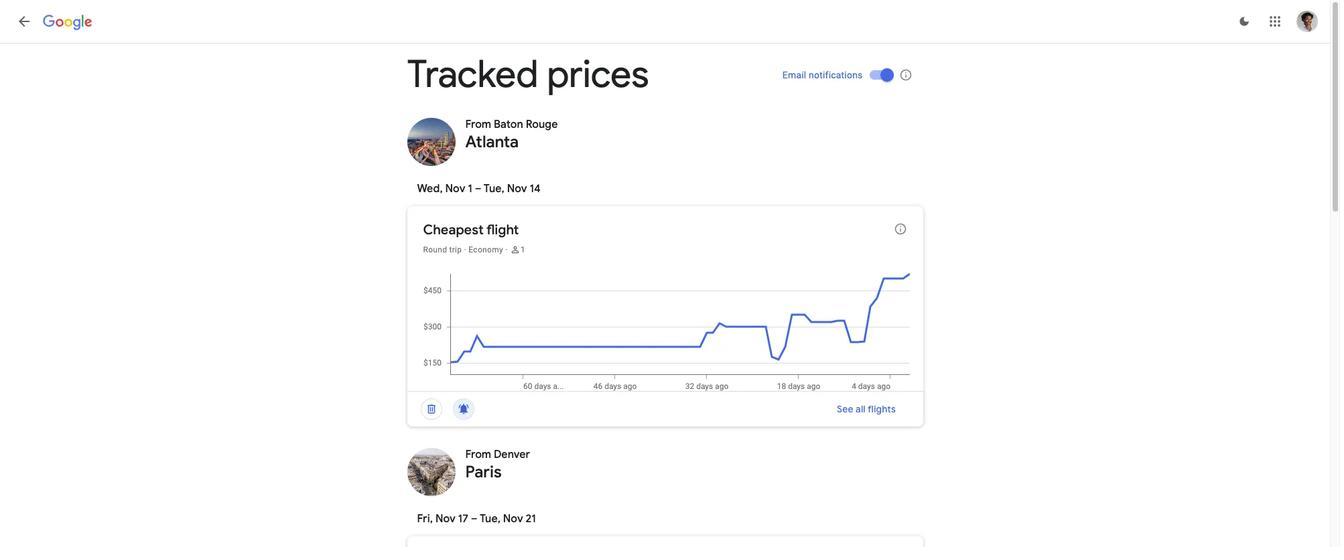 Task type: vqa. For each thing, say whether or not it's contained in the screenshot.
BTR in 13 Hr 31 Min Btr – Atl
no



Task type: describe. For each thing, give the bounding box(es) containing it.
fri, nov 17 – tue, nov 21
[[417, 513, 536, 526]]

21
[[526, 513, 536, 526]]

nov left 17
[[436, 513, 456, 526]]

– for atlanta
[[475, 182, 482, 196]]

baton
[[494, 118, 523, 131]]

email notifications image
[[899, 68, 912, 82]]

0 vertical spatial 1
[[468, 182, 472, 196]]

flights
[[868, 403, 896, 416]]

notifications
[[809, 70, 863, 80]]

14
[[530, 182, 541, 196]]

tue, for paris
[[480, 513, 501, 526]]

from for atlanta
[[465, 118, 491, 131]]

disable email notifications for solution, round trip from baton rouge to atlanta.wed, nov 1 – tue, nov 14 image
[[447, 393, 480, 426]]

email
[[783, 70, 807, 80]]

prices
[[547, 51, 649, 99]]

flight
[[487, 222, 519, 239]]

email notifications
[[783, 70, 863, 80]]

nov left "14"
[[507, 182, 527, 196]]

price history graph application
[[418, 269, 923, 391]]

from for paris
[[465, 448, 491, 462]]

from baton rouge atlanta
[[465, 118, 558, 152]]

round
[[423, 245, 447, 255]]

– for paris
[[471, 513, 478, 526]]

tracked prices
[[407, 51, 649, 99]]

rouge
[[526, 118, 558, 131]]

all
[[856, 403, 866, 416]]

nov right wed,
[[445, 182, 465, 196]]

from denver paris
[[465, 448, 530, 483]]



Task type: locate. For each thing, give the bounding box(es) containing it.
1 vertical spatial 1
[[521, 245, 525, 255]]

–
[[475, 182, 482, 196], [471, 513, 478, 526]]

0 horizontal spatial 1
[[468, 182, 472, 196]]

denver
[[494, 448, 530, 462]]

cheapest
[[423, 222, 484, 239]]

tue, for atlanta
[[484, 182, 505, 196]]

see
[[837, 403, 854, 416]]

1 horizontal spatial 1
[[521, 245, 525, 255]]

more info image
[[894, 223, 907, 236]]

trip
[[449, 245, 462, 255]]

change appearance image
[[1229, 5, 1261, 38]]

tue, right 17
[[480, 513, 501, 526]]

from inside from baton rouge atlanta
[[465, 118, 491, 131]]

1 vertical spatial tue,
[[480, 513, 501, 526]]

atlanta
[[465, 132, 519, 152]]

wed,
[[417, 182, 443, 196]]

round trip economy
[[423, 245, 503, 255]]

1 vertical spatial –
[[471, 513, 478, 526]]

go back image
[[16, 13, 32, 29]]

from
[[465, 118, 491, 131], [465, 448, 491, 462]]

– up cheapest flight
[[475, 182, 482, 196]]

wed, nov 1 – tue, nov 14
[[417, 182, 541, 196]]

cheapest flight
[[423, 222, 519, 239]]

economy
[[469, 245, 503, 255]]

1 right wed,
[[468, 182, 472, 196]]

0 vertical spatial from
[[465, 118, 491, 131]]

0 vertical spatial tue,
[[484, 182, 505, 196]]

tracked
[[407, 51, 538, 99]]

1 passenger text field
[[521, 245, 525, 255]]

nov
[[445, 182, 465, 196], [507, 182, 527, 196], [436, 513, 456, 526], [503, 513, 523, 526]]

from up paris
[[465, 448, 491, 462]]

– right 17
[[471, 513, 478, 526]]

1 right economy
[[521, 245, 525, 255]]

fri,
[[417, 513, 433, 526]]

17
[[458, 513, 469, 526]]

tue, left "14"
[[484, 182, 505, 196]]

price history graph image
[[418, 269, 923, 391]]

paris
[[465, 462, 502, 483]]

1
[[468, 182, 472, 196], [521, 245, 525, 255]]

tue,
[[484, 182, 505, 196], [480, 513, 501, 526]]

1 from from the top
[[465, 118, 491, 131]]

from inside from denver paris
[[465, 448, 491, 462]]

nov left 21
[[503, 513, 523, 526]]

see all flights
[[837, 403, 896, 416]]

2 from from the top
[[465, 448, 491, 462]]

from up atlanta
[[465, 118, 491, 131]]

remove saved flight, round trip from baton rouge to atlanta.wed, nov 1 – tue, nov 14 image
[[415, 393, 447, 426]]

1 vertical spatial from
[[465, 448, 491, 462]]

more info element
[[894, 223, 907, 239]]

0 vertical spatial –
[[475, 182, 482, 196]]



